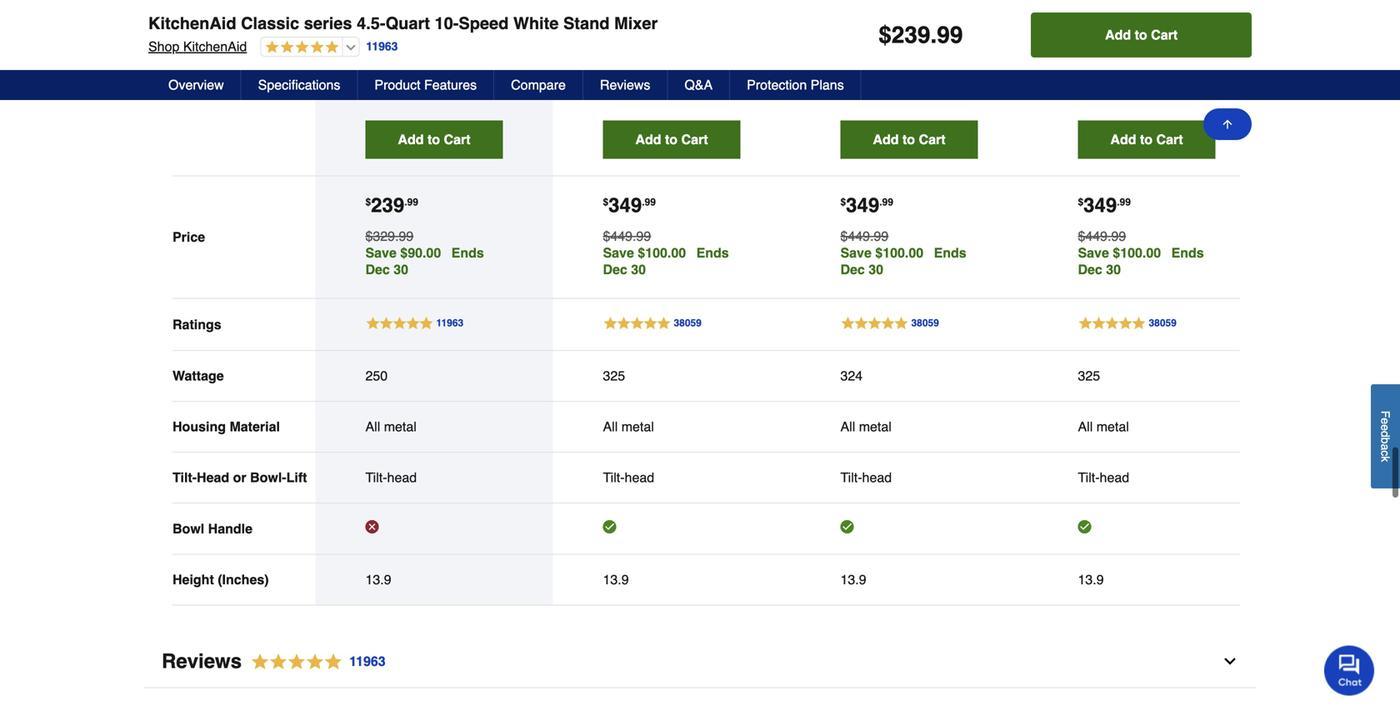 Task type: locate. For each thing, give the bounding box(es) containing it.
1 horizontal spatial artisan
[[915, 15, 956, 30]]

1 vertical spatial 11963
[[349, 654, 386, 669]]

4 all metal cell from the left
[[1078, 419, 1216, 435]]

1 horizontal spatial $ 239 . 99
[[879, 22, 963, 48]]

dec
[[366, 262, 390, 277], [603, 262, 628, 277], [841, 262, 865, 277], [1078, 262, 1103, 277]]

324 cell
[[841, 368, 978, 385]]

250 cell
[[366, 368, 503, 385]]

2 save $100.00 from the left
[[841, 245, 924, 261]]

mixer inside artisan 5- quart 10-speed onyx black residential stand mixer
[[642, 65, 674, 80]]

2 save from the left
[[603, 245, 634, 261]]

3 13.9 cell from the left
[[841, 572, 978, 588]]

2 e from the top
[[1379, 425, 1393, 431]]

mixer
[[615, 14, 658, 33], [642, 65, 674, 80], [1078, 65, 1111, 80], [841, 81, 873, 97], [366, 84, 398, 100]]

2 13.9 cell from the left
[[603, 572, 741, 588]]

4 tilt- from the left
[[841, 470, 863, 485]]

q&a
[[685, 77, 713, 93]]

1 horizontal spatial 5-
[[959, 15, 971, 30]]

cell
[[366, 520, 503, 538], [603, 520, 741, 538], [841, 520, 978, 538], [1078, 520, 1216, 538]]

0 horizontal spatial $ 239 . 99
[[366, 194, 418, 217]]

10- inside "5-quart 10-speed aqua sky residential stand mixer"
[[1078, 31, 1098, 47]]

kitchenaid up black
[[603, 15, 674, 30]]

add to cart button
[[1032, 13, 1252, 58], [366, 121, 503, 159], [603, 121, 741, 159], [841, 121, 978, 159], [1078, 121, 1216, 159]]

$449.99
[[603, 229, 651, 244], [841, 229, 889, 244], [1078, 229, 1127, 244]]

specifications button
[[242, 70, 358, 100]]

residential inside artisan 5- quart 10-speed onyx black residential stand mixer
[[640, 48, 706, 64]]

0 vertical spatial reviews
[[600, 77, 651, 93]]

1 vertical spatial 239
[[371, 194, 405, 217]]

3 all metal from the left
[[841, 419, 892, 435]]

1 horizontal spatial reviews
[[600, 77, 651, 93]]

product
[[375, 77, 421, 93]]

0 horizontal spatial white
[[408, 68, 442, 83]]

3 $ 349 . 99 from the left
[[1078, 194, 1131, 217]]

1 metal from the left
[[384, 419, 417, 435]]

artisan up the "onyx" at the right of page
[[677, 15, 718, 30]]

black
[[603, 48, 636, 64]]

stand up black
[[564, 14, 610, 33]]

1 vertical spatial classic
[[440, 34, 483, 50]]

1 horizontal spatial 349
[[846, 194, 880, 217]]

residential inside artisan 5- quart 10-speed contour silver residential stand mixer
[[841, 65, 907, 80]]

1 13.9 from the left
[[366, 572, 392, 588]]

0 horizontal spatial 325 cell
[[603, 368, 741, 385]]

1 horizontal spatial save $100.00
[[841, 245, 924, 261]]

series up product
[[366, 51, 401, 66]]

stand for kitchenaid classic series 4.5-quart 10-speed white stand mixer
[[564, 14, 610, 33]]

5- inside artisan 5- quart 10-speed contour silver residential stand mixer
[[959, 15, 971, 30]]

1 cell from the left
[[366, 520, 503, 538]]

reviews down height
[[162, 650, 242, 673]]

0 horizontal spatial $ 349 . 99
[[603, 194, 656, 217]]

e
[[1379, 418, 1393, 425], [1379, 425, 1393, 431]]

stand down silver
[[911, 65, 945, 80]]

0 horizontal spatial artisan
[[677, 15, 718, 30]]

1 artisan from the left
[[677, 15, 718, 30]]

contour
[[841, 48, 888, 64]]

1 vertical spatial white
[[408, 68, 442, 83]]

yes image for 1st cell from right
[[1078, 520, 1092, 534]]

chevron down image
[[1222, 653, 1239, 670]]

speed up features
[[459, 14, 509, 33]]

save $100.00
[[603, 245, 686, 261], [841, 245, 924, 261], [1078, 245, 1162, 261]]

2
[[370, 8, 374, 17]]

1 horizontal spatial 325
[[1078, 368, 1101, 384]]

yes image
[[841, 520, 854, 534], [1078, 520, 1092, 534]]

2 artisan from the left
[[915, 15, 956, 30]]

classic down available
[[440, 34, 483, 50]]

all
[[366, 419, 380, 435], [603, 419, 618, 435], [841, 419, 856, 435], [1078, 419, 1093, 435]]

325 cell
[[603, 368, 741, 385], [1078, 368, 1216, 385]]

5-quart 10-speed aqua sky residential stand mixer
[[1078, 15, 1198, 80]]

3 save from the left
[[841, 245, 872, 261]]

1 all metal cell from the left
[[366, 419, 503, 435]]

239
[[892, 22, 931, 48], [371, 194, 405, 217]]

classic up specifications
[[241, 14, 299, 33]]

mixer for kitchenaid classic series 4.5-quart 10-speed white stand mixer
[[615, 14, 658, 33]]

13.9
[[366, 572, 392, 588], [603, 572, 629, 588], [841, 572, 867, 588], [1078, 572, 1104, 588]]

.
[[931, 22, 937, 48], [405, 197, 407, 208], [642, 197, 645, 208], [880, 197, 883, 208], [1117, 197, 1120, 208]]

2 yes image from the left
[[1078, 520, 1092, 534]]

material
[[230, 419, 280, 435]]

to for artisan 5- quart 10-speed contour silver residential stand mixer
[[903, 132, 916, 147]]

1 vertical spatial 4.5-
[[405, 51, 428, 66]]

0 horizontal spatial 349
[[609, 194, 642, 217]]

kitchenaid for artisan 5- quart 10-speed onyx black residential stand mixer
[[603, 15, 674, 30]]

2 $449.99 from the left
[[841, 229, 889, 244]]

height (inches)
[[173, 572, 269, 588]]

stand inside artisan 5- quart 10-speed contour silver residential stand mixer
[[911, 65, 945, 80]]

stand right product
[[446, 68, 481, 83]]

1 5- from the left
[[722, 15, 734, 30]]

ends
[[452, 245, 484, 261], [697, 245, 729, 261], [934, 245, 967, 261], [1172, 245, 1205, 261]]

0 horizontal spatial reviews
[[162, 650, 242, 673]]

1 tilt- from the left
[[173, 470, 197, 485]]

1 horizontal spatial 239
[[892, 22, 931, 48]]

artisan for artisan 5- quart 10-speed contour silver residential stand mixer
[[915, 15, 956, 30]]

mixer inside classic series 4.5-quart 10- speed white stand mixer
[[366, 84, 398, 100]]

bowl
[[173, 521, 204, 536]]

1 vertical spatial 4.8 stars image
[[242, 651, 387, 673]]

overview button
[[152, 70, 242, 100]]

1 horizontal spatial classic
[[440, 34, 483, 50]]

add to cart for artisan 5- quart 10-speed contour silver residential stand mixer
[[873, 132, 946, 147]]

1 yes image from the left
[[841, 520, 854, 534]]

11963
[[366, 40, 398, 53], [349, 654, 386, 669]]

1 $ 349 . 99 from the left
[[603, 194, 656, 217]]

0 horizontal spatial $100.00
[[638, 245, 686, 261]]

2 cell from the left
[[603, 520, 741, 538]]

residential down contour
[[841, 65, 907, 80]]

white
[[514, 14, 559, 33], [408, 68, 442, 83]]

residential up q&a
[[640, 48, 706, 64]]

4 tilt-head from the left
[[1078, 470, 1130, 485]]

3 tilt-head from the left
[[841, 470, 892, 485]]

0 horizontal spatial 239
[[371, 194, 405, 217]]

features
[[424, 77, 477, 93]]

239 up the $329.99
[[371, 194, 405, 217]]

$ 349 . 99
[[603, 194, 656, 217], [841, 194, 894, 217], [1078, 194, 1131, 217]]

series left 2
[[304, 14, 352, 33]]

2 head from the left
[[625, 470, 655, 485]]

0 horizontal spatial 325
[[603, 368, 625, 384]]

2 325 from the left
[[1078, 368, 1101, 384]]

kitchenaid for artisan 5- quart 10-speed contour silver residential stand mixer
[[841, 15, 911, 30]]

1 all from the left
[[366, 419, 380, 435]]

3 all from the left
[[841, 419, 856, 435]]

3 tilt-head cell from the left
[[841, 470, 978, 486]]

artisan inside artisan 5- quart 10-speed contour silver residential stand mixer
[[915, 15, 956, 30]]

artisan 5- quart 10-speed contour silver residential stand mixer
[[841, 15, 971, 97]]

residential for artisan 5- quart 10-speed contour silver residential stand mixer
[[841, 65, 907, 80]]

1 horizontal spatial white
[[514, 14, 559, 33]]

0 horizontal spatial series
[[304, 14, 352, 33]]

shop kitchenaid
[[148, 39, 247, 54]]

1 vertical spatial series
[[366, 51, 401, 66]]

stand inside classic series 4.5-quart 10- speed white stand mixer
[[446, 68, 481, 83]]

4 ends from the left
[[1172, 245, 1205, 261]]

2 horizontal spatial 349
[[1084, 194, 1117, 217]]

3 all metal cell from the left
[[841, 419, 978, 435]]

stand
[[564, 14, 610, 33], [1148, 48, 1183, 64], [603, 65, 638, 80], [911, 65, 945, 80], [446, 68, 481, 83]]

4 13.9 cell from the left
[[1078, 572, 1216, 588]]

arrow up image
[[1221, 118, 1235, 131]]

plans
[[811, 77, 844, 93]]

height
[[173, 572, 214, 588]]

10- up reviews "button"
[[640, 31, 660, 47]]

stand inside "5-quart 10-speed aqua sky residential stand mixer"
[[1148, 48, 1183, 64]]

artisan up silver
[[915, 15, 956, 30]]

stand inside artisan 5- quart 10-speed onyx black residential stand mixer
[[603, 65, 638, 80]]

2 horizontal spatial save $100.00
[[1078, 245, 1162, 261]]

residential
[[640, 48, 706, 64], [1078, 48, 1144, 64], [841, 65, 907, 80]]

2 horizontal spatial $100.00
[[1113, 245, 1162, 261]]

speed inside classic series 4.5-quart 10- speed white stand mixer
[[366, 68, 404, 83]]

1 325 from the left
[[603, 368, 625, 384]]

series inside classic series 4.5-quart 10- speed white stand mixer
[[366, 51, 401, 66]]

lift
[[286, 470, 307, 485]]

3 head from the left
[[863, 470, 892, 485]]

1 horizontal spatial 4.5-
[[405, 51, 428, 66]]

1 tilt-head from the left
[[366, 470, 417, 485]]

0 horizontal spatial classic
[[241, 14, 299, 33]]

kitchenaid
[[148, 14, 236, 33], [603, 15, 674, 30], [841, 15, 911, 30], [1078, 15, 1149, 30], [366, 34, 436, 50], [183, 39, 247, 54]]

speed left "aqua"
[[1098, 31, 1136, 47]]

1 horizontal spatial $ 349 . 99
[[841, 194, 894, 217]]

specifications
[[258, 77, 341, 93]]

2 horizontal spatial residential
[[1078, 48, 1144, 64]]

white inside classic series 4.5-quart 10- speed white stand mixer
[[408, 68, 442, 83]]

1 tilt-head cell from the left
[[366, 470, 503, 486]]

0 vertical spatial 239
[[892, 22, 931, 48]]

head
[[197, 470, 229, 485]]

metal
[[384, 419, 417, 435], [622, 419, 654, 435], [859, 419, 892, 435], [1097, 419, 1130, 435]]

residential down "aqua"
[[1078, 48, 1144, 64]]

1 horizontal spatial yes image
[[1078, 520, 1092, 534]]

chat invite button image
[[1325, 645, 1376, 696]]

2 all from the left
[[603, 419, 618, 435]]

10- up features
[[465, 51, 484, 66]]

head
[[387, 470, 417, 485], [625, 470, 655, 485], [863, 470, 892, 485], [1100, 470, 1130, 485]]

to
[[1135, 27, 1148, 43], [428, 132, 440, 147], [665, 132, 678, 147], [903, 132, 916, 147], [1141, 132, 1153, 147]]

stand down "aqua"
[[1148, 48, 1183, 64]]

$
[[879, 22, 892, 48], [366, 197, 371, 208], [603, 197, 609, 208], [841, 197, 846, 208], [1078, 197, 1084, 208]]

speed up silver
[[897, 31, 936, 47]]

reviews
[[600, 77, 651, 93], [162, 650, 242, 673]]

speed inside artisan 5- quart 10-speed contour silver residential stand mixer
[[897, 31, 936, 47]]

0 horizontal spatial yes image
[[841, 520, 854, 534]]

tilt-head
[[366, 470, 417, 485], [603, 470, 655, 485], [841, 470, 892, 485], [1078, 470, 1130, 485]]

3 $100.00 from the left
[[1113, 245, 1162, 261]]

5- for artisan 5- quart 10-speed contour silver residential stand mixer
[[959, 15, 971, 30]]

10- up silver
[[878, 31, 897, 47]]

4 13.9 from the left
[[1078, 572, 1104, 588]]

4 tilt-head cell from the left
[[1078, 470, 1216, 486]]

speed left the "onyx" at the right of page
[[660, 31, 698, 47]]

239 right contour
[[892, 22, 931, 48]]

3 5- from the left
[[1153, 15, 1164, 30]]

4 all from the left
[[1078, 419, 1093, 435]]

save $90.00
[[366, 245, 441, 261]]

325
[[603, 368, 625, 384], [1078, 368, 1101, 384]]

series
[[304, 14, 352, 33], [366, 51, 401, 66]]

$329.99
[[366, 229, 414, 244]]

yes image for 2nd cell from the right
[[841, 520, 854, 534]]

e up the d
[[1379, 418, 1393, 425]]

4.8 stars image containing 11963
[[242, 651, 387, 673]]

10- left "aqua"
[[1078, 31, 1098, 47]]

artisan inside artisan 5- quart 10-speed onyx black residential stand mixer
[[677, 15, 718, 30]]

325 for second 325 cell from the left
[[1078, 368, 1101, 384]]

2 5- from the left
[[959, 15, 971, 30]]

4.5-
[[357, 14, 386, 33], [405, 51, 428, 66]]

1 save from the left
[[366, 245, 397, 261]]

tilt-head cell
[[366, 470, 503, 486], [603, 470, 741, 486], [841, 470, 978, 486], [1078, 470, 1216, 486]]

d
[[1379, 431, 1393, 438]]

3 metal from the left
[[859, 419, 892, 435]]

artisan 5- quart 10-speed onyx black residential stand mixer
[[603, 15, 734, 80]]

3 30 from the left
[[869, 262, 884, 277]]

1 horizontal spatial 325 cell
[[1078, 368, 1216, 385]]

tilt-
[[173, 470, 197, 485], [366, 470, 387, 485], [603, 470, 625, 485], [841, 470, 863, 485], [1078, 470, 1100, 485]]

kitchenaid down kitchenaid classic series 4.5-quart 10-speed white stand mixer
[[366, 34, 436, 50]]

add
[[1106, 27, 1132, 43], [398, 132, 424, 147], [636, 132, 662, 147], [873, 132, 899, 147], [1111, 132, 1137, 147]]

reviews down black
[[600, 77, 651, 93]]

3 ends from the left
[[934, 245, 967, 261]]

2 30 from the left
[[631, 262, 646, 277]]

13.9 cell
[[366, 572, 503, 588], [603, 572, 741, 588], [841, 572, 978, 588], [1078, 572, 1216, 588]]

head for first tilt-head cell
[[387, 470, 417, 485]]

0 horizontal spatial save $100.00
[[603, 245, 686, 261]]

1 horizontal spatial residential
[[841, 65, 907, 80]]

5-
[[722, 15, 734, 30], [959, 15, 971, 30], [1153, 15, 1164, 30]]

kitchenaid up "aqua"
[[1078, 15, 1149, 30]]

2 $ 349 . 99 from the left
[[841, 194, 894, 217]]

ends dec 30
[[366, 245, 484, 277], [603, 245, 729, 277], [841, 245, 967, 277], [1078, 245, 1205, 277]]

all metal cell
[[366, 419, 503, 435], [603, 419, 741, 435], [841, 419, 978, 435], [1078, 419, 1216, 435]]

protection
[[747, 77, 807, 93]]

30
[[394, 262, 409, 277], [631, 262, 646, 277], [869, 262, 884, 277], [1107, 262, 1121, 277]]

add for 5-quart 10-speed aqua sky residential stand mixer
[[1111, 132, 1137, 147]]

5- inside artisan 5- quart 10-speed onyx black residential stand mixer
[[722, 15, 734, 30]]

1 head from the left
[[387, 470, 417, 485]]

4 head from the left
[[1100, 470, 1130, 485]]

artisan
[[677, 15, 718, 30], [915, 15, 956, 30]]

$100.00
[[638, 245, 686, 261], [876, 245, 924, 261], [1113, 245, 1162, 261]]

speed
[[459, 14, 509, 33], [660, 31, 698, 47], [897, 31, 936, 47], [1098, 31, 1136, 47], [366, 68, 404, 83]]

10-
[[435, 14, 459, 33], [640, 31, 660, 47], [878, 31, 897, 47], [1078, 31, 1098, 47], [465, 51, 484, 66]]

add to cart for 5-quart 10-speed aqua sky residential stand mixer
[[1111, 132, 1184, 147]]

all metal
[[366, 419, 417, 435], [603, 419, 654, 435], [841, 419, 892, 435], [1078, 419, 1130, 435]]

reviews inside "button"
[[600, 77, 651, 93]]

2 horizontal spatial 5-
[[1153, 15, 1164, 30]]

4.8 stars image
[[261, 40, 339, 55], [242, 651, 387, 673]]

0 horizontal spatial residential
[[640, 48, 706, 64]]

3 cell from the left
[[841, 520, 978, 538]]

mixer inside artisan 5- quart 10-speed contour silver residential stand mixer
[[841, 81, 873, 97]]

2 horizontal spatial $ 349 . 99
[[1078, 194, 1131, 217]]

4 dec from the left
[[1078, 262, 1103, 277]]

add to cart button for artisan 5- quart 10-speed onyx black residential stand mixer
[[603, 121, 741, 159]]

1 $100.00 from the left
[[638, 245, 686, 261]]

residential for artisan 5- quart 10-speed onyx black residential stand mixer
[[640, 48, 706, 64]]

all for 4th all metal cell from the left
[[1078, 419, 1093, 435]]

save
[[366, 245, 397, 261], [603, 245, 634, 261], [841, 245, 872, 261], [1078, 245, 1110, 261]]

1 horizontal spatial series
[[366, 51, 401, 66]]

0 horizontal spatial $449.99
[[603, 229, 651, 244]]

e up b
[[1379, 425, 1393, 431]]

0 horizontal spatial 5-
[[722, 15, 734, 30]]

a
[[1379, 444, 1393, 451]]

stand down black
[[603, 65, 638, 80]]

1 30 from the left
[[394, 262, 409, 277]]

speed down kitchenaid classic series 4.5-quart 10-speed white stand mixer
[[366, 68, 404, 83]]

mixer for artisan 5- quart 10-speed onyx black residential stand mixer
[[642, 65, 674, 80]]

1 horizontal spatial $100.00
[[876, 245, 924, 261]]

0 vertical spatial 4.5-
[[357, 14, 386, 33]]

1 13.9 cell from the left
[[366, 572, 503, 588]]

cart
[[1152, 27, 1178, 43], [444, 132, 471, 147], [682, 132, 708, 147], [919, 132, 946, 147], [1157, 132, 1184, 147]]

bowl-
[[250, 470, 286, 485]]

classic
[[241, 14, 299, 33], [440, 34, 483, 50]]

2 options available
[[370, 8, 463, 17]]

add to cart
[[1106, 27, 1178, 43], [398, 132, 471, 147], [636, 132, 708, 147], [873, 132, 946, 147], [1111, 132, 1184, 147]]

kitchenaid up contour
[[841, 15, 911, 30]]

349
[[609, 194, 642, 217], [846, 194, 880, 217], [1084, 194, 1117, 217]]

2 horizontal spatial $449.99
[[1078, 229, 1127, 244]]

99
[[937, 22, 963, 48], [407, 197, 418, 208], [645, 197, 656, 208], [883, 197, 894, 208], [1120, 197, 1131, 208]]

1 horizontal spatial $449.99
[[841, 229, 889, 244]]



Task type: describe. For each thing, give the bounding box(es) containing it.
kitchenaid for classic series 4.5-quart 10- speed white stand mixer
[[366, 34, 436, 50]]

4.5- inside classic series 4.5-quart 10- speed white stand mixer
[[405, 51, 428, 66]]

reviews button
[[584, 70, 668, 100]]

4 ends dec 30 from the left
[[1078, 245, 1205, 277]]

onyx
[[702, 31, 733, 47]]

to for 5-quart 10-speed aqua sky residential stand mixer
[[1141, 132, 1153, 147]]

2 ends dec 30 from the left
[[603, 245, 729, 277]]

3 $449.99 from the left
[[1078, 229, 1127, 244]]

1 ends dec 30 from the left
[[366, 245, 484, 277]]

no image
[[366, 520, 379, 534]]

10- inside artisan 5- quart 10-speed contour silver residential stand mixer
[[878, 31, 897, 47]]

yes image
[[603, 520, 617, 534]]

q&a button
[[668, 70, 731, 100]]

bowl handle
[[173, 521, 253, 536]]

1 vertical spatial reviews
[[162, 650, 242, 673]]

1 325 cell from the left
[[603, 368, 741, 385]]

add for artisan 5- quart 10-speed contour silver residential stand mixer
[[873, 132, 899, 147]]

all for second all metal cell from the left
[[603, 419, 618, 435]]

2 tilt-head cell from the left
[[603, 470, 741, 486]]

0 vertical spatial 11963
[[366, 40, 398, 53]]

0 vertical spatial $ 239 . 99
[[879, 22, 963, 48]]

protection plans
[[747, 77, 844, 93]]

head for second tilt-head cell
[[625, 470, 655, 485]]

k
[[1379, 456, 1393, 462]]

cart for 5-quart 10-speed aqua sky residential stand mixer
[[1157, 132, 1184, 147]]

325 for first 325 cell from the left
[[603, 368, 625, 384]]

kitchenaid classic series 4.5-quart 10-speed white stand mixer
[[148, 14, 658, 33]]

ratings
[[173, 317, 222, 332]]

2 tilt-head from the left
[[603, 470, 655, 485]]

2 metal from the left
[[622, 419, 654, 435]]

add for artisan 5- quart 10-speed onyx black residential stand mixer
[[636, 132, 662, 147]]

. inside $ 239 . 99
[[405, 197, 407, 208]]

2 options available cell
[[366, 4, 467, 21]]

5- inside "5-quart 10-speed aqua sky residential stand mixer"
[[1153, 15, 1164, 30]]

add to cart for artisan 5- quart 10-speed onyx black residential stand mixer
[[636, 132, 708, 147]]

classic series 4.5-quart 10- speed white stand mixer
[[366, 34, 484, 100]]

2 325 cell from the left
[[1078, 368, 1216, 385]]

protection plans button
[[731, 70, 862, 100]]

residential inside "5-quart 10-speed aqua sky residential stand mixer"
[[1078, 48, 1144, 64]]

b
[[1379, 438, 1393, 444]]

1 save $100.00 from the left
[[603, 245, 686, 261]]

housing material
[[173, 419, 280, 435]]

kitchenaid for 5-quart 10-speed aqua sky residential stand mixer
[[1078, 15, 1149, 30]]

head for 2nd tilt-head cell from the right
[[863, 470, 892, 485]]

head for fourth tilt-head cell from left
[[1100, 470, 1130, 485]]

kitchenaid up shop kitchenaid
[[148, 14, 236, 33]]

f e e d b a c k
[[1379, 411, 1393, 462]]

wattage
[[173, 368, 224, 384]]

1 dec from the left
[[366, 262, 390, 277]]

2 ends from the left
[[697, 245, 729, 261]]

1 $449.99 from the left
[[603, 229, 651, 244]]

5 tilt- from the left
[[1078, 470, 1100, 485]]

4 all metal from the left
[[1078, 419, 1130, 435]]

handle
[[208, 521, 253, 536]]

shop
[[148, 39, 180, 54]]

1 all metal from the left
[[366, 419, 417, 435]]

2 all metal cell from the left
[[603, 419, 741, 435]]

3 ends dec 30 from the left
[[841, 245, 967, 277]]

2 dec from the left
[[603, 262, 628, 277]]

price
[[173, 229, 205, 245]]

0 vertical spatial 4.8 stars image
[[261, 40, 339, 55]]

c
[[1379, 451, 1393, 456]]

quart inside artisan 5- quart 10-speed contour silver residential stand mixer
[[841, 31, 874, 47]]

f e e d b a c k button
[[1372, 384, 1401, 489]]

silver
[[892, 48, 925, 64]]

available
[[416, 8, 463, 17]]

3 tilt- from the left
[[603, 470, 625, 485]]

4 save from the left
[[1078, 245, 1110, 261]]

11963 inside 4.8 stars image
[[349, 654, 386, 669]]

compare button
[[495, 70, 584, 100]]

0 vertical spatial classic
[[241, 14, 299, 33]]

(inches)
[[218, 572, 269, 588]]

250
[[366, 368, 388, 384]]

1 ends from the left
[[452, 245, 484, 261]]

1 349 from the left
[[609, 194, 642, 217]]

artisan for artisan 5- quart 10-speed onyx black residential stand mixer
[[677, 15, 718, 30]]

product features
[[375, 77, 477, 93]]

f
[[1379, 411, 1393, 418]]

options
[[377, 8, 414, 17]]

all for first all metal cell
[[366, 419, 380, 435]]

all for 3rd all metal cell from left
[[841, 419, 856, 435]]

1 vertical spatial $ 239 . 99
[[366, 194, 418, 217]]

quart inside artisan 5- quart 10-speed onyx black residential stand mixer
[[603, 31, 637, 47]]

classic inside classic series 4.5-quart 10- speed white stand mixer
[[440, 34, 483, 50]]

4 metal from the left
[[1097, 419, 1130, 435]]

4 30 from the left
[[1107, 262, 1121, 277]]

1 e from the top
[[1379, 418, 1393, 425]]

kitchenaid up 'overview' at the left of page
[[183, 39, 247, 54]]

$90.00
[[400, 245, 441, 261]]

overview
[[168, 77, 224, 93]]

add to cart button for artisan 5- quart 10-speed contour silver residential stand mixer
[[841, 121, 978, 159]]

compare
[[511, 77, 566, 93]]

product features button
[[358, 70, 495, 100]]

3 13.9 from the left
[[841, 572, 867, 588]]

add to cart button for 5-quart 10-speed aqua sky residential stand mixer
[[1078, 121, 1216, 159]]

quart inside classic series 4.5-quart 10- speed white stand mixer
[[428, 51, 461, 66]]

0 vertical spatial series
[[304, 14, 352, 33]]

tilt-head or bowl-lift
[[173, 470, 307, 485]]

10- inside classic series 4.5-quart 10- speed white stand mixer
[[465, 51, 484, 66]]

2 tilt- from the left
[[366, 470, 387, 485]]

sky
[[1174, 31, 1196, 47]]

10- inside artisan 5- quart 10-speed onyx black residential stand mixer
[[640, 31, 660, 47]]

2 all metal from the left
[[603, 419, 654, 435]]

5- for artisan 5- quart 10-speed onyx black residential stand mixer
[[722, 15, 734, 30]]

2 $100.00 from the left
[[876, 245, 924, 261]]

stand for artisan 5- quart 10-speed contour silver residential stand mixer
[[911, 65, 945, 80]]

mixer inside "5-quart 10-speed aqua sky residential stand mixer"
[[1078, 65, 1111, 80]]

housing
[[173, 419, 226, 435]]

324
[[841, 368, 863, 384]]

cart for artisan 5- quart 10-speed onyx black residential stand mixer
[[682, 132, 708, 147]]

cart for artisan 5- quart 10-speed contour silver residential stand mixer
[[919, 132, 946, 147]]

speed inside "5-quart 10-speed aqua sky residential stand mixer"
[[1098, 31, 1136, 47]]

2 13.9 from the left
[[603, 572, 629, 588]]

3 349 from the left
[[1084, 194, 1117, 217]]

10- up classic series 4.5-quart 10- speed white stand mixer
[[435, 14, 459, 33]]

2 349 from the left
[[846, 194, 880, 217]]

0 vertical spatial white
[[514, 14, 559, 33]]

aqua
[[1140, 31, 1170, 47]]

0 horizontal spatial 4.5-
[[357, 14, 386, 33]]

stand for artisan 5- quart 10-speed onyx black residential stand mixer
[[603, 65, 638, 80]]

or
[[233, 470, 246, 485]]

quart inside "5-quart 10-speed aqua sky residential stand mixer"
[[1164, 15, 1198, 30]]

to for artisan 5- quart 10-speed onyx black residential stand mixer
[[665, 132, 678, 147]]

3 dec from the left
[[841, 262, 865, 277]]

3 save $100.00 from the left
[[1078, 245, 1162, 261]]

4 cell from the left
[[1078, 520, 1216, 538]]

mixer for artisan 5- quart 10-speed contour silver residential stand mixer
[[841, 81, 873, 97]]

speed inside artisan 5- quart 10-speed onyx black residential stand mixer
[[660, 31, 698, 47]]



Task type: vqa. For each thing, say whether or not it's contained in the screenshot.
Artisan
yes



